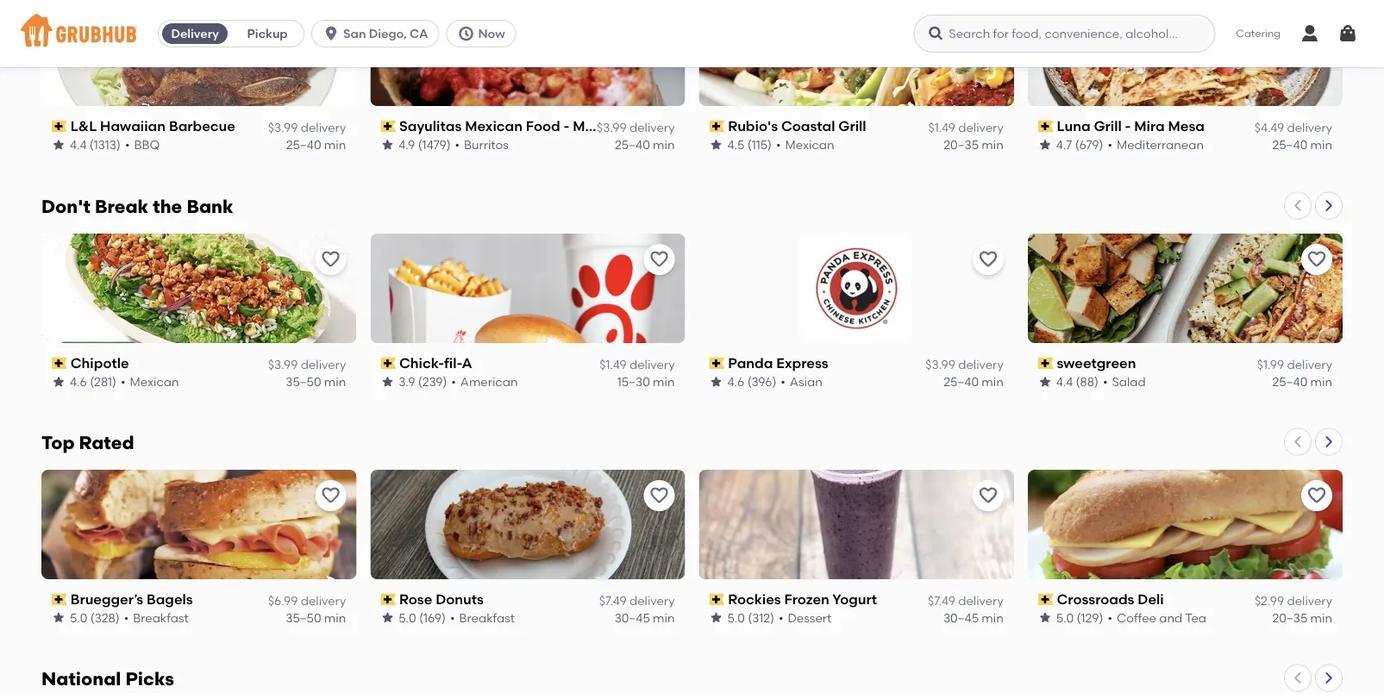 Task type: describe. For each thing, give the bounding box(es) containing it.
$1.49 delivery for chick-fil-a
[[600, 357, 675, 371]]

rubio's coastal grill
[[728, 118, 867, 135]]

don't
[[41, 195, 90, 217]]

25–40 min for barbecue
[[286, 138, 346, 152]]

30% off your order of $50+
[[1049, 10, 1182, 23]]

top
[[41, 432, 75, 454]]

bbq
[[134, 138, 160, 152]]

$3.99 for chipotle
[[268, 357, 298, 371]]

save this restaurant button for sweetgreen
[[1302, 244, 1333, 275]]

breakfast for donuts
[[459, 610, 515, 625]]

order for mexican
[[446, 10, 474, 23]]

a
[[462, 355, 472, 371]]

rubio's
[[728, 118, 778, 135]]

$4.49
[[1255, 120, 1285, 135]]

save this restaurant button for bruegger's bagels
[[315, 480, 346, 511]]

• coffee and tea
[[1108, 610, 1207, 625]]

1 horizontal spatial mexican
[[465, 118, 523, 135]]

coastal
[[781, 118, 835, 135]]

(169)
[[419, 610, 446, 625]]

subscription pass image for luna grill - mira mesa
[[1038, 121, 1054, 133]]

svg image for san diego, ca
[[323, 25, 340, 42]]

• for sweetgreen
[[1103, 374, 1108, 389]]

asian
[[790, 374, 823, 389]]

subscription pass image for rockies frozen yogurt
[[710, 593, 725, 605]]

chick-fil-a
[[399, 355, 472, 371]]

4.9 (1479)
[[399, 138, 451, 152]]

30%
[[1049, 10, 1072, 23]]

4.9
[[399, 138, 415, 152]]

delivery for bruegger's bagels
[[301, 593, 346, 608]]

4.6 for panda express
[[728, 374, 745, 389]]

• burritos
[[455, 138, 509, 152]]

3 svg image from the left
[[928, 25, 945, 42]]

pickup
[[247, 26, 288, 41]]

2 mira from the left
[[1135, 118, 1165, 135]]

donuts
[[436, 591, 484, 608]]

(679)
[[1075, 138, 1104, 152]]

save this restaurant image for chipotle
[[320, 249, 341, 270]]

(1479)
[[418, 138, 451, 152]]

• for rockies frozen yogurt
[[779, 610, 784, 625]]

$3.99 delivery for chipotle
[[268, 357, 346, 371]]

subscription pass image for l&l hawaiian barbecue
[[52, 121, 67, 133]]

star icon image for rubio's coastal grill
[[710, 138, 723, 152]]

bruegger's bagels logo image
[[42, 470, 356, 579]]

$6.99 delivery
[[268, 593, 346, 608]]

• for bruegger's bagels
[[124, 610, 129, 625]]

top rated
[[41, 432, 134, 454]]

• mexican for rubio's coastal grill
[[776, 138, 835, 152]]

subscription pass image for crossroads deli
[[1038, 593, 1054, 605]]

4.4 for sweetgreen
[[1057, 374, 1073, 389]]

picks
[[125, 668, 174, 690]]

4.6 (396)
[[728, 374, 777, 389]]

$3.99 delivery for l&l hawaiian barbecue
[[268, 120, 346, 135]]

2 grill from the left
[[1094, 118, 1122, 135]]

l&l hawaiian barbecue
[[70, 118, 235, 135]]

$1.49 for grill
[[929, 120, 956, 135]]

• for sayulitas mexican food - mira mesa
[[455, 138, 460, 152]]

25–40 for barbecue
[[286, 138, 321, 152]]

sweetgreen
[[1057, 355, 1137, 371]]

off for sayulitas
[[405, 10, 419, 23]]

$6.99
[[268, 593, 298, 608]]

min for chipotle
[[324, 374, 346, 389]]

and
[[1160, 610, 1183, 625]]

star icon image for l&l hawaiian barbecue
[[52, 138, 66, 152]]

5.0 for rockies frozen yogurt
[[728, 610, 745, 625]]

(312)
[[748, 610, 775, 625]]

1 grill from the left
[[839, 118, 867, 135]]

$7.49 for rockies frozen yogurt
[[928, 593, 956, 608]]

crossroads deli
[[1057, 591, 1164, 608]]

mediterranean
[[1117, 138, 1204, 152]]

$2.99
[[1255, 593, 1285, 608]]

save this restaurant button for rockies frozen yogurt
[[973, 480, 1004, 511]]

star icon image for sweetgreen
[[1038, 375, 1052, 388]]

min for crossroads deli
[[1311, 610, 1333, 625]]

mexican for chipotle
[[130, 374, 179, 389]]

• salad
[[1103, 374, 1146, 389]]

rose donuts logo image
[[370, 470, 685, 579]]

rated
[[79, 432, 134, 454]]

$1.99 delivery
[[1258, 357, 1333, 371]]

min for l&l hawaiian barbecue
[[324, 138, 346, 152]]

now button
[[446, 20, 523, 47]]

• for panda express
[[781, 374, 786, 389]]

• mexican for chipotle
[[121, 374, 179, 389]]

30–45 min for rose donuts
[[615, 610, 675, 625]]

1 svg image from the left
[[1300, 23, 1321, 44]]

Search for food, convenience, alcohol... search field
[[914, 15, 1216, 53]]

• mediterranean
[[1108, 138, 1204, 152]]

5.0 for rose donuts
[[399, 610, 416, 625]]

delivery for chick-fil-a
[[630, 357, 675, 371]]

subscription pass image for panda express
[[710, 357, 725, 369]]

(88)
[[1076, 374, 1099, 389]]

$3.99 for sayulitas mexican food - mira mesa
[[597, 120, 627, 135]]

rockies frozen yogurt
[[728, 591, 877, 608]]

• breakfast for bagels
[[124, 610, 189, 625]]

rose
[[399, 591, 432, 608]]

2 - from the left
[[1125, 118, 1131, 135]]

5.0 (328)
[[70, 610, 120, 625]]

(1313)
[[90, 138, 121, 152]]

delivery for panda express
[[959, 357, 1004, 371]]

$3 off your order of $21+
[[391, 10, 510, 23]]

35–50 min for don't break the bank
[[286, 374, 346, 389]]

of for mexican
[[476, 10, 486, 23]]

sayulitas mexican food - mira mesa logo image
[[370, 0, 685, 107]]

15–30
[[617, 374, 650, 389]]

delivery for rockies frozen yogurt
[[959, 593, 1004, 608]]

30–45 for rose donuts
[[615, 610, 650, 625]]

tea
[[1186, 610, 1207, 625]]

(115)
[[748, 138, 772, 152]]

$7.49 for rose donuts
[[599, 593, 627, 608]]

subscription pass image for bruegger's bagels
[[52, 593, 67, 605]]

4.5 (115)
[[728, 138, 772, 152]]

5.0 for crossroads deli
[[1057, 610, 1074, 625]]

star icon image for luna grill - mira mesa
[[1038, 138, 1052, 152]]

panda
[[728, 355, 773, 371]]

bagels
[[147, 591, 193, 608]]

save this restaurant button for panda express
[[973, 244, 1004, 275]]

$7.49 delivery for rockies frozen yogurt
[[928, 593, 1004, 608]]

san diego, ca
[[343, 26, 428, 41]]

ca
[[410, 26, 428, 41]]

subscription pass image for rubio's coastal grill
[[710, 121, 725, 133]]

(281)
[[90, 374, 116, 389]]

delivery button
[[159, 20, 231, 47]]

rockies
[[728, 591, 781, 608]]

(396)
[[748, 374, 777, 389]]

panda express logo image
[[802, 233, 912, 343]]

min for panda express
[[982, 374, 1004, 389]]

star icon image for crossroads deli
[[1038, 611, 1052, 625]]

15–30 min
[[617, 374, 675, 389]]

breakfast for bagels
[[133, 610, 189, 625]]

national picks
[[41, 668, 174, 690]]

don't break the bank
[[41, 195, 233, 217]]

sayulitas
[[399, 118, 462, 135]]

$4
[[62, 10, 74, 23]]

5.0 (312)
[[728, 610, 775, 625]]



Task type: vqa. For each thing, say whether or not it's contained in the screenshot.
min
yes



Task type: locate. For each thing, give the bounding box(es) containing it.
1 35–50 from the top
[[286, 374, 321, 389]]

0 horizontal spatial mexican
[[130, 374, 179, 389]]

caret right icon image down the $2.99 delivery
[[1322, 671, 1336, 685]]

1 off from the left
[[76, 10, 90, 23]]

30–45 for rockies frozen yogurt
[[944, 610, 979, 625]]

1 horizontal spatial $7.49 delivery
[[928, 593, 1004, 608]]

$7.49
[[599, 593, 627, 608], [928, 593, 956, 608]]

subscription pass image left sweetgreen
[[1038, 357, 1054, 369]]

off for l&l
[[76, 10, 90, 23]]

star icon image
[[52, 138, 66, 152], [381, 138, 394, 152], [710, 138, 723, 152], [1038, 138, 1052, 152], [52, 375, 66, 388], [381, 375, 394, 388], [710, 375, 723, 388], [1038, 375, 1052, 388], [52, 611, 66, 625], [381, 611, 394, 625], [710, 611, 723, 625], [1038, 611, 1052, 625]]

0 horizontal spatial svg image
[[323, 25, 340, 42]]

save this restaurant button for rose donuts
[[644, 480, 675, 511]]

caret left icon image down the $4.49 delivery at the top
[[1291, 199, 1305, 213]]

delivery for sayulitas mexican food - mira mesa
[[630, 120, 675, 135]]

20–35 for crossroads deli
[[1273, 610, 1308, 625]]

2 caret right icon image from the top
[[1322, 435, 1336, 449]]

4.6
[[70, 374, 87, 389], [728, 374, 745, 389]]

0 horizontal spatial grill
[[839, 118, 867, 135]]

save this restaurant image
[[978, 13, 999, 33], [1307, 13, 1328, 33], [320, 249, 341, 270], [320, 485, 341, 506], [1307, 485, 1328, 506]]

0 horizontal spatial • breakfast
[[124, 610, 189, 625]]

1 • breakfast from the left
[[124, 610, 189, 625]]

subscription pass image for sweetgreen
[[1038, 357, 1054, 369]]

0 vertical spatial 20–35 min
[[944, 138, 1004, 152]]

4.7 (679)
[[1057, 138, 1104, 152]]

save this restaurant image for fil-
[[649, 249, 670, 270]]

mesa
[[607, 118, 644, 135], [1169, 118, 1205, 135]]

l&l hawaiian barbecue logo image
[[42, 0, 356, 107]]

0 vertical spatial 35–50
[[286, 374, 321, 389]]

rubio's coastal grill logo image
[[699, 0, 1014, 107]]

4.7
[[1057, 138, 1073, 152]]

star icon image for rose donuts
[[381, 611, 394, 625]]

1 horizontal spatial $1.49
[[929, 120, 956, 135]]

5.0 (129)
[[1057, 610, 1104, 625]]

2 vertical spatial mexican
[[130, 374, 179, 389]]

order left $21+
[[446, 10, 474, 23]]

breakfast
[[133, 610, 189, 625], [459, 610, 515, 625]]

star icon image left 3.9
[[381, 375, 394, 388]]

• breakfast
[[124, 610, 189, 625], [450, 610, 515, 625]]

off right $4
[[76, 10, 90, 23]]

order left $50+
[[1115, 10, 1142, 23]]

1 horizontal spatial mesa
[[1169, 118, 1205, 135]]

3 caret right icon image from the top
[[1322, 671, 1336, 685]]

min for sayulitas mexican food - mira mesa
[[653, 138, 675, 152]]

0 vertical spatial caret left icon image
[[1291, 199, 1305, 213]]

your right $4
[[93, 10, 115, 23]]

svg image
[[1300, 23, 1321, 44], [1338, 23, 1359, 44]]

caret right icon image
[[1322, 199, 1336, 213], [1322, 435, 1336, 449], [1322, 671, 1336, 685]]

breakfast down donuts
[[459, 610, 515, 625]]

0 horizontal spatial 20–35 min
[[944, 138, 1004, 152]]

order left $15+ at the left top of page
[[117, 10, 145, 23]]

now
[[478, 26, 505, 41]]

• breakfast for donuts
[[450, 610, 515, 625]]

• mexican right (281)
[[121, 374, 179, 389]]

chipotle logo image
[[42, 233, 356, 343]]

2 horizontal spatial mexican
[[785, 138, 835, 152]]

1 vertical spatial • mexican
[[121, 374, 179, 389]]

• down bruegger's bagels
[[124, 610, 129, 625]]

5.0 left (328)
[[70, 610, 87, 625]]

0 horizontal spatial $1.49 delivery
[[600, 357, 675, 371]]

25–40 min for -
[[1273, 138, 1333, 152]]

save this restaurant button for chipotle
[[315, 244, 346, 275]]

0 horizontal spatial • mexican
[[121, 374, 179, 389]]

min for rose donuts
[[653, 610, 675, 625]]

2 $7.49 from the left
[[928, 593, 956, 608]]

subscription pass image for chick-fil-a
[[381, 357, 396, 369]]

30–45 min
[[615, 610, 675, 625], [944, 610, 1004, 625]]

1 order from the left
[[117, 10, 145, 23]]

1 vertical spatial $1.49
[[600, 357, 627, 371]]

1 mira from the left
[[573, 118, 604, 135]]

0 horizontal spatial off
[[76, 10, 90, 23]]

mira
[[573, 118, 604, 135], [1135, 118, 1165, 135]]

diego,
[[369, 26, 407, 41]]

coffee
[[1117, 610, 1157, 625]]

2 horizontal spatial off
[[1074, 10, 1088, 23]]

2 • breakfast from the left
[[450, 610, 515, 625]]

0 horizontal spatial of
[[147, 10, 157, 23]]

• for chipotle
[[121, 374, 126, 389]]

delivery
[[301, 120, 346, 135], [630, 120, 675, 135], [959, 120, 1004, 135], [1288, 120, 1333, 135], [301, 357, 346, 371], [630, 357, 675, 371], [959, 357, 1004, 371], [1288, 357, 1333, 371], [301, 593, 346, 608], [630, 593, 675, 608], [959, 593, 1004, 608], [1288, 593, 1333, 608]]

$1.49
[[929, 120, 956, 135], [600, 357, 627, 371]]

1 vertical spatial caret left icon image
[[1291, 435, 1305, 449]]

of left $50+
[[1145, 10, 1155, 23]]

• down hawaiian on the left of the page
[[125, 138, 130, 152]]

subscription pass image for rose donuts
[[381, 593, 396, 605]]

0 vertical spatial $1.49
[[929, 120, 956, 135]]

20–35 min for rubio's coastal grill
[[944, 138, 1004, 152]]

4.4 for l&l hawaiian barbecue
[[70, 138, 87, 152]]

subscription pass image left rubio's
[[710, 121, 725, 133]]

• for crossroads deli
[[1108, 610, 1113, 625]]

star icon image left "4.9"
[[381, 138, 394, 152]]

35–50 for top rated
[[286, 610, 321, 625]]

4.6 for chipotle
[[70, 374, 87, 389]]

• right (281)
[[121, 374, 126, 389]]

star icon image left 4.6 (281)
[[52, 375, 66, 388]]

2 horizontal spatial svg image
[[928, 25, 945, 42]]

min for sweetgreen
[[1311, 374, 1333, 389]]

subscription pass image left l&l
[[52, 121, 67, 133]]

20–35 for rubio's coastal grill
[[944, 138, 979, 152]]

star icon image left 5.0 (328)
[[52, 611, 66, 625]]

4.4 left (88) at the bottom
[[1057, 374, 1073, 389]]

star icon image for sayulitas mexican food - mira mesa
[[381, 138, 394, 152]]

of left $21+
[[476, 10, 486, 23]]

- right food
[[564, 118, 570, 135]]

• down crossroads deli
[[1108, 610, 1113, 625]]

sayulitas mexican food - mira mesa
[[399, 118, 644, 135]]

0 horizontal spatial mira
[[573, 118, 604, 135]]

0 vertical spatial 4.4
[[70, 138, 87, 152]]

• right (88) at the bottom
[[1103, 374, 1108, 389]]

• asian
[[781, 374, 823, 389]]

delivery for rubio's coastal grill
[[959, 120, 1004, 135]]

$2.99 delivery
[[1255, 593, 1333, 608]]

1 horizontal spatial • breakfast
[[450, 610, 515, 625]]

4 5.0 from the left
[[1057, 610, 1074, 625]]

3 off from the left
[[1074, 10, 1088, 23]]

2 horizontal spatial your
[[1090, 10, 1113, 23]]

1 vertical spatial 35–50 min
[[286, 610, 346, 625]]

$3
[[391, 10, 403, 23]]

5.0
[[70, 610, 87, 625], [399, 610, 416, 625], [728, 610, 745, 625], [1057, 610, 1074, 625]]

1 mesa from the left
[[607, 118, 644, 135]]

of for grill
[[1145, 10, 1155, 23]]

$3.99 delivery for panda express
[[926, 357, 1004, 371]]

-
[[564, 118, 570, 135], [1125, 118, 1131, 135]]

caret left icon image
[[1291, 199, 1305, 213], [1291, 435, 1305, 449], [1291, 671, 1305, 685]]

order for grill
[[1115, 10, 1142, 23]]

crossroads
[[1057, 591, 1135, 608]]

1 horizontal spatial off
[[405, 10, 419, 23]]

0 horizontal spatial $7.49
[[599, 593, 627, 608]]

subscription pass image for sayulitas mexican food - mira mesa
[[381, 121, 396, 133]]

subscription pass image left the luna
[[1038, 121, 1054, 133]]

salad
[[1112, 374, 1146, 389]]

2 35–50 min from the top
[[286, 610, 346, 625]]

mesa right food
[[607, 118, 644, 135]]

caret right icon image for don't break the bank
[[1322, 199, 1336, 213]]

5.0 (169)
[[399, 610, 446, 625]]

4.4 (1313)
[[70, 138, 121, 152]]

save this restaurant button for crossroads deli
[[1302, 480, 1333, 511]]

5.0 left (312) at right
[[728, 610, 745, 625]]

1 horizontal spatial grill
[[1094, 118, 1122, 135]]

breakfast down bagels
[[133, 610, 189, 625]]

svg image for now
[[458, 25, 475, 42]]

0 vertical spatial mexican
[[465, 118, 523, 135]]

1 horizontal spatial order
[[446, 10, 474, 23]]

save this restaurant image for rubio's coastal grill
[[978, 13, 999, 33]]

grill right coastal
[[839, 118, 867, 135]]

luna
[[1057, 118, 1091, 135]]

1 vertical spatial $1.49 delivery
[[600, 357, 675, 371]]

1 30–45 min from the left
[[615, 610, 675, 625]]

min for bruegger's bagels
[[324, 610, 346, 625]]

• for rubio's coastal grill
[[776, 138, 781, 152]]

1 $7.49 delivery from the left
[[599, 593, 675, 608]]

break
[[95, 195, 149, 217]]

25–40 min for food
[[615, 138, 675, 152]]

2 30–45 min from the left
[[944, 610, 1004, 625]]

1 horizontal spatial of
[[476, 10, 486, 23]]

caret left icon image down $1.99 delivery
[[1291, 435, 1305, 449]]

caret left icon image down the $2.99 delivery
[[1291, 671, 1305, 685]]

of for hawaiian
[[147, 10, 157, 23]]

1 5.0 from the left
[[70, 610, 87, 625]]

2 svg image from the left
[[1338, 23, 1359, 44]]

2 off from the left
[[405, 10, 419, 23]]

star icon image left 4.6 (396)
[[710, 375, 723, 388]]

(328)
[[90, 610, 120, 625]]

subscription pass image left "panda"
[[710, 357, 725, 369]]

1 horizontal spatial your
[[421, 10, 444, 23]]

1 vertical spatial mexican
[[785, 138, 835, 152]]

save this restaurant button for rubio's coastal grill
[[973, 7, 1004, 39]]

0 horizontal spatial breakfast
[[133, 610, 189, 625]]

subscription pass image
[[381, 121, 396, 133], [1038, 121, 1054, 133], [381, 357, 396, 369], [52, 593, 67, 605], [381, 593, 396, 605], [710, 593, 725, 605]]

svg image
[[323, 25, 340, 42], [458, 25, 475, 42], [928, 25, 945, 42]]

2 4.6 from the left
[[728, 374, 745, 389]]

3 of from the left
[[1145, 10, 1155, 23]]

delivery for luna grill - mira mesa
[[1288, 120, 1333, 135]]

• breakfast down bagels
[[124, 610, 189, 625]]

mexican down coastal
[[785, 138, 835, 152]]

35–50 for don't break the bank
[[286, 374, 321, 389]]

2 mesa from the left
[[1169, 118, 1205, 135]]

your for l&l
[[93, 10, 115, 23]]

save this restaurant image for donuts
[[649, 485, 670, 506]]

3 order from the left
[[1115, 10, 1142, 23]]

caret right icon image for top rated
[[1322, 435, 1336, 449]]

subscription pass image left sayulitas
[[381, 121, 396, 133]]

svg image inside now button
[[458, 25, 475, 42]]

• american
[[451, 374, 518, 389]]

grill
[[839, 118, 867, 135], [1094, 118, 1122, 135]]

3 5.0 from the left
[[728, 610, 745, 625]]

2 of from the left
[[476, 10, 486, 23]]

subscription pass image left rockies
[[710, 593, 725, 605]]

mexican right (281)
[[130, 374, 179, 389]]

star icon image for chick-fil-a
[[381, 375, 394, 388]]

2 caret left icon image from the top
[[1291, 435, 1305, 449]]

$1.99
[[1258, 357, 1285, 371]]

$3.99 for panda express
[[926, 357, 956, 371]]

star icon image for chipotle
[[52, 375, 66, 388]]

3 your from the left
[[1090, 10, 1113, 23]]

crossroads deli logo image
[[1028, 470, 1343, 579]]

1 breakfast from the left
[[133, 610, 189, 625]]

0 horizontal spatial 20–35
[[944, 138, 979, 152]]

0 horizontal spatial 4.6
[[70, 374, 87, 389]]

$4.49 delivery
[[1255, 120, 1333, 135]]

1 vertical spatial 20–35
[[1273, 610, 1308, 625]]

1 your from the left
[[93, 10, 115, 23]]

order for hawaiian
[[117, 10, 145, 23]]

0 horizontal spatial order
[[117, 10, 145, 23]]

2 horizontal spatial order
[[1115, 10, 1142, 23]]

2 $7.49 delivery from the left
[[928, 593, 1004, 608]]

your for sayulitas
[[421, 10, 444, 23]]

2 order from the left
[[446, 10, 474, 23]]

• down fil- at the bottom
[[451, 374, 456, 389]]

4.6 left (281)
[[70, 374, 87, 389]]

barbecue
[[169, 118, 235, 135]]

1 caret right icon image from the top
[[1322, 199, 1336, 213]]

2 35–50 from the top
[[286, 610, 321, 625]]

• for chick-fil-a
[[451, 374, 456, 389]]

mira right food
[[573, 118, 604, 135]]

catering button
[[1224, 14, 1293, 53]]

4.4 (88)
[[1057, 374, 1099, 389]]

san diego, ca button
[[312, 20, 446, 47]]

2 horizontal spatial of
[[1145, 10, 1155, 23]]

1 horizontal spatial 20–35 min
[[1273, 610, 1333, 625]]

• right (679)
[[1108, 138, 1113, 152]]

mexican up burritos
[[465, 118, 523, 135]]

caret right icon image down $1.99 delivery
[[1322, 435, 1336, 449]]

delivery for chipotle
[[301, 357, 346, 371]]

1 - from the left
[[564, 118, 570, 135]]

• right (1479)
[[455, 138, 460, 152]]

1 4.6 from the left
[[70, 374, 87, 389]]

save this restaurant image
[[320, 13, 341, 33], [649, 249, 670, 270], [978, 249, 999, 270], [1307, 249, 1328, 270], [649, 485, 670, 506], [978, 485, 999, 506]]

2 breakfast from the left
[[459, 610, 515, 625]]

3.9
[[399, 374, 415, 389]]

$50+
[[1158, 10, 1182, 23]]

1 horizontal spatial svg image
[[1338, 23, 1359, 44]]

star icon image left 4.5
[[710, 138, 723, 152]]

food
[[526, 118, 560, 135]]

5.0 for bruegger's bagels
[[70, 610, 87, 625]]

subscription pass image left chick-
[[381, 357, 396, 369]]

$7.49 delivery
[[599, 593, 675, 608], [928, 593, 1004, 608]]

san
[[343, 26, 366, 41]]

20–35 min
[[944, 138, 1004, 152], [1273, 610, 1333, 625]]

star icon image left 4.4 (1313)
[[52, 138, 66, 152]]

1 horizontal spatial breakfast
[[459, 610, 515, 625]]

main navigation navigation
[[0, 0, 1385, 67]]

national
[[41, 668, 121, 690]]

0 horizontal spatial 30–45
[[615, 610, 650, 625]]

• for rose donuts
[[450, 610, 455, 625]]

35–50 min for top rated
[[286, 610, 346, 625]]

• down panda express
[[781, 374, 786, 389]]

min for rockies frozen yogurt
[[982, 610, 1004, 625]]

• dessert
[[779, 610, 832, 625]]

delivery for rose donuts
[[630, 593, 675, 608]]

0 vertical spatial 20–35
[[944, 138, 979, 152]]

1 horizontal spatial $7.49
[[928, 593, 956, 608]]

save this restaurant button for chick-fil-a
[[644, 244, 675, 275]]

mira up • mediterranean
[[1135, 118, 1165, 135]]

fil-
[[444, 355, 462, 371]]

pickup button
[[231, 20, 304, 47]]

panda express
[[728, 355, 829, 371]]

your up the ca
[[421, 10, 444, 23]]

0 horizontal spatial your
[[93, 10, 115, 23]]

- up • mediterranean
[[1125, 118, 1131, 135]]

chick-fil-a logo image
[[370, 233, 685, 343]]

•
[[125, 138, 130, 152], [455, 138, 460, 152], [776, 138, 781, 152], [1108, 138, 1113, 152], [121, 374, 126, 389], [451, 374, 456, 389], [781, 374, 786, 389], [1103, 374, 1108, 389], [124, 610, 129, 625], [450, 610, 455, 625], [779, 610, 784, 625], [1108, 610, 1113, 625]]

rose donuts
[[399, 591, 484, 608]]

$1.49 for a
[[600, 357, 627, 371]]

$7.49 delivery for rose donuts
[[599, 593, 675, 608]]

(129)
[[1077, 610, 1104, 625]]

1 horizontal spatial 4.4
[[1057, 374, 1073, 389]]

• mexican
[[776, 138, 835, 152], [121, 374, 179, 389]]

$3.99 for l&l hawaiian barbecue
[[268, 120, 298, 135]]

star icon image left 5.0 (129)
[[1038, 611, 1052, 625]]

1 $7.49 from the left
[[599, 593, 627, 608]]

4.5
[[728, 138, 745, 152]]

rockies frozen yogurt logo image
[[699, 470, 1014, 579]]

off right 30%
[[1074, 10, 1088, 23]]

subscription pass image left crossroads
[[1038, 593, 1054, 605]]

0 horizontal spatial svg image
[[1300, 23, 1321, 44]]

chipotle
[[70, 355, 129, 371]]

1 vertical spatial 20–35 min
[[1273, 610, 1333, 625]]

1 horizontal spatial 30–45 min
[[944, 610, 1004, 625]]

star icon image left the 5.0 (312)
[[710, 611, 723, 625]]

0 vertical spatial 35–50 min
[[286, 374, 346, 389]]

2 your from the left
[[421, 10, 444, 23]]

deli
[[1138, 591, 1164, 608]]

4.6 down "panda"
[[728, 374, 745, 389]]

star icon image left 5.0 (169)
[[381, 611, 394, 625]]

0 vertical spatial caret right icon image
[[1322, 199, 1336, 213]]

0 vertical spatial $1.49 delivery
[[929, 120, 1004, 135]]

2 svg image from the left
[[458, 25, 475, 42]]

3 caret left icon image from the top
[[1291, 671, 1305, 685]]

4.4 down l&l
[[70, 138, 87, 152]]

l&l
[[70, 118, 97, 135]]

1 horizontal spatial 4.6
[[728, 374, 745, 389]]

5.0 down rose
[[399, 610, 416, 625]]

$1.49 delivery for rubio's coastal grill
[[929, 120, 1004, 135]]

subscription pass image left the bruegger's
[[52, 593, 67, 605]]

min
[[324, 138, 346, 152], [653, 138, 675, 152], [982, 138, 1004, 152], [1311, 138, 1333, 152], [324, 374, 346, 389], [653, 374, 675, 389], [982, 374, 1004, 389], [1311, 374, 1333, 389], [324, 610, 346, 625], [653, 610, 675, 625], [982, 610, 1004, 625], [1311, 610, 1333, 625]]

$15+
[[160, 10, 182, 23]]

0 horizontal spatial 4.4
[[70, 138, 87, 152]]

• breakfast down donuts
[[450, 610, 515, 625]]

0 horizontal spatial $1.49
[[600, 357, 627, 371]]

2 vertical spatial caret right icon image
[[1322, 671, 1336, 685]]

• mexican down coastal
[[776, 138, 835, 152]]

delivery for crossroads deli
[[1288, 593, 1333, 608]]

20–35
[[944, 138, 979, 152], [1273, 610, 1308, 625]]

star icon image left 4.7
[[1038, 138, 1052, 152]]

your for luna
[[1090, 10, 1113, 23]]

0 vertical spatial • mexican
[[776, 138, 835, 152]]

save this restaurant button
[[315, 7, 346, 39], [973, 7, 1004, 39], [1302, 7, 1333, 39], [315, 244, 346, 275], [644, 244, 675, 275], [973, 244, 1004, 275], [1302, 244, 1333, 275], [315, 480, 346, 511], [644, 480, 675, 511], [973, 480, 1004, 511], [1302, 480, 1333, 511]]

2 5.0 from the left
[[399, 610, 416, 625]]

save this restaurant image for express
[[978, 249, 999, 270]]

delivery for sweetgreen
[[1288, 357, 1333, 371]]

1 horizontal spatial svg image
[[458, 25, 475, 42]]

delivery for l&l hawaiian barbecue
[[301, 120, 346, 135]]

off
[[76, 10, 90, 23], [405, 10, 419, 23], [1074, 10, 1088, 23]]

of left $15+ at the left top of page
[[147, 10, 157, 23]]

4.6 (281)
[[70, 374, 116, 389]]

star icon image left 4.4 (88)
[[1038, 375, 1052, 388]]

bruegger's bagels
[[70, 591, 193, 608]]

1 caret left icon image from the top
[[1291, 199, 1305, 213]]

0 horizontal spatial $7.49 delivery
[[599, 593, 675, 608]]

svg image inside san diego, ca button
[[323, 25, 340, 42]]

(239)
[[418, 374, 447, 389]]

25–40 for -
[[1273, 138, 1308, 152]]

mesa up mediterranean at the top right of the page
[[1169, 118, 1205, 135]]

1 horizontal spatial mira
[[1135, 118, 1165, 135]]

bruegger's
[[70, 591, 143, 608]]

yogurt
[[833, 591, 877, 608]]

your right 30%
[[1090, 10, 1113, 23]]

• right (312) at right
[[779, 610, 784, 625]]

luna grill - mira mesa logo image
[[1028, 0, 1343, 107]]

off right $3 at top
[[405, 10, 419, 23]]

2 30–45 from the left
[[944, 610, 979, 625]]

20–35 min for crossroads deli
[[1273, 610, 1333, 625]]

• right (115)
[[776, 138, 781, 152]]

luna grill - mira mesa
[[1057, 118, 1205, 135]]

save this restaurant image for crossroads deli
[[1307, 485, 1328, 506]]

0 horizontal spatial 30–45 min
[[615, 610, 675, 625]]

1 of from the left
[[147, 10, 157, 23]]

1 horizontal spatial • mexican
[[776, 138, 835, 152]]

min for chick-fil-a
[[653, 374, 675, 389]]

subscription pass image
[[52, 121, 67, 133], [710, 121, 725, 133], [52, 357, 67, 369], [710, 357, 725, 369], [1038, 357, 1054, 369], [1038, 593, 1054, 605]]

caret right icon image down the $4.49 delivery at the top
[[1322, 199, 1336, 213]]

burritos
[[464, 138, 509, 152]]

subscription pass image left rose
[[381, 593, 396, 605]]

1 35–50 min from the top
[[286, 374, 346, 389]]

caret left icon image for top rated
[[1291, 435, 1305, 449]]

1 horizontal spatial 20–35
[[1273, 610, 1308, 625]]

1 vertical spatial 35–50
[[286, 610, 321, 625]]

0 horizontal spatial -
[[564, 118, 570, 135]]

1 horizontal spatial $1.49 delivery
[[929, 120, 1004, 135]]

0 horizontal spatial mesa
[[607, 118, 644, 135]]

save this restaurant image for frozen
[[978, 485, 999, 506]]

save this restaurant image for bruegger's bagels
[[320, 485, 341, 506]]

1 svg image from the left
[[323, 25, 340, 42]]

grill up (679)
[[1094, 118, 1122, 135]]

subscription pass image for chipotle
[[52, 357, 67, 369]]

5.0 left (129)
[[1057, 610, 1074, 625]]

1 horizontal spatial -
[[1125, 118, 1131, 135]]

1 vertical spatial caret right icon image
[[1322, 435, 1336, 449]]

1 horizontal spatial 30–45
[[944, 610, 979, 625]]

• down donuts
[[450, 610, 455, 625]]

subscription pass image left chipotle
[[52, 357, 67, 369]]

2 vertical spatial caret left icon image
[[1291, 671, 1305, 685]]

dessert
[[788, 610, 832, 625]]

1 vertical spatial 4.4
[[1057, 374, 1073, 389]]

express
[[777, 355, 829, 371]]

$21+
[[489, 10, 510, 23]]

frozen
[[785, 591, 830, 608]]

sweetgreen logo image
[[1028, 233, 1343, 343]]

1 30–45 from the left
[[615, 610, 650, 625]]

• bbq
[[125, 138, 160, 152]]

chick-
[[399, 355, 444, 371]]

$3.99 delivery for sayulitas mexican food - mira mesa
[[597, 120, 675, 135]]

caret right icon image for national picks
[[1322, 671, 1336, 685]]



